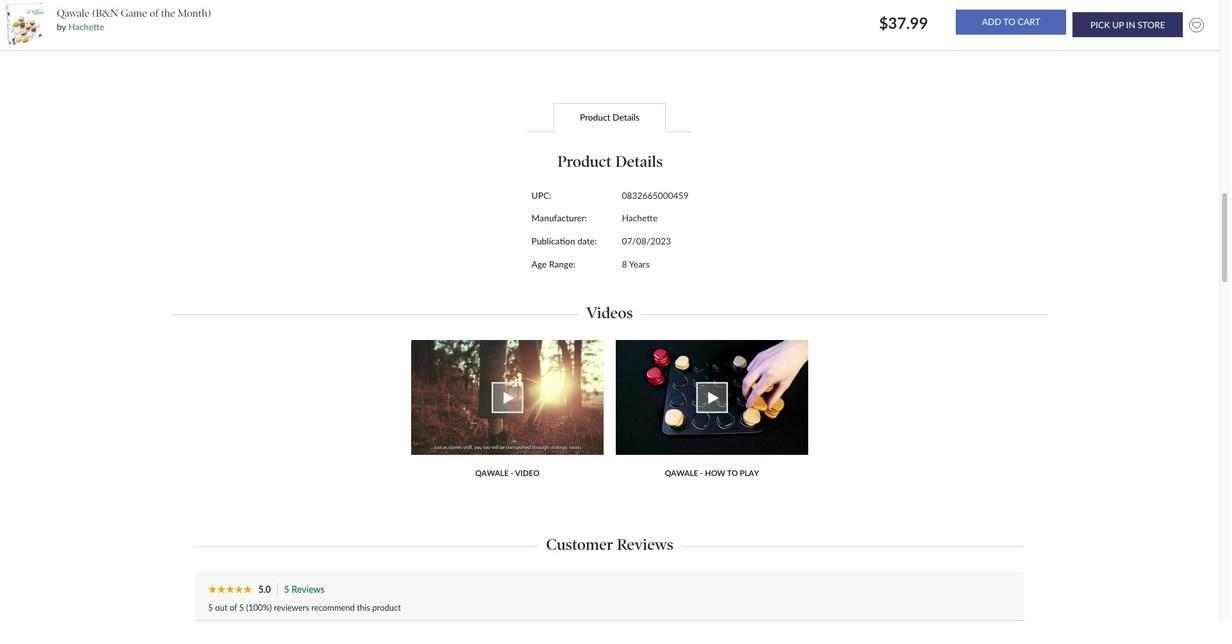 Task type: locate. For each thing, give the bounding box(es) containing it.
8
[[622, 258, 627, 269]]

8  years
[[622, 258, 650, 269]]

range:
[[549, 258, 576, 269]]

details
[[613, 112, 640, 123], [616, 152, 663, 170]]

qawale up by
[[57, 7, 89, 19]]

hachette up 07/08/2023
[[622, 213, 658, 224]]

product
[[580, 112, 611, 123], [558, 152, 612, 170]]

5
[[284, 584, 289, 595], [208, 603, 213, 613], [239, 603, 244, 613]]

0 horizontal spatial -
[[511, 468, 514, 478]]

5 up reviewers
[[284, 584, 289, 595]]

0 horizontal spatial reviews
[[292, 584, 325, 595]]

reviews
[[617, 535, 674, 554], [292, 584, 325, 595]]

5 for 5 out of 5 (100%) reviewers recommend this product
[[208, 603, 213, 613]]

0 horizontal spatial 5
[[208, 603, 213, 613]]

0 horizontal spatial hachette
[[68, 21, 104, 32]]

1 vertical spatial of
[[230, 603, 237, 613]]

2 horizontal spatial 5
[[284, 584, 289, 595]]

5 left out
[[208, 603, 213, 613]]

(100%)
[[246, 603, 272, 613]]

None submit
[[956, 10, 1067, 35], [1073, 13, 1184, 38], [956, 10, 1067, 35], [1073, 13, 1184, 38]]

qawale for how
[[665, 468, 699, 478]]

0 horizontal spatial of
[[150, 7, 158, 19]]

qawale
[[57, 7, 89, 19], [476, 468, 509, 478], [665, 468, 699, 478]]

5 reviews link
[[284, 582, 332, 598]]

of inside qawale (b&n game of the month) by hachette
[[150, 7, 158, 19]]

of right out
[[230, 603, 237, 613]]

- for how
[[701, 468, 704, 478]]

2 - from the left
[[701, 468, 704, 478]]

- for video
[[511, 468, 514, 478]]

hachette inside product details tab panel
[[622, 213, 658, 224]]

play
[[740, 468, 760, 478]]

- left how
[[701, 468, 704, 478]]

qawale left how
[[665, 468, 699, 478]]

hachette inside qawale (b&n game of the month) by hachette
[[68, 21, 104, 32]]

2 horizontal spatial qawale
[[665, 468, 699, 478]]

qawale (b&n game of the month) image
[[6, 3, 44, 47]]

1 - from the left
[[511, 468, 514, 478]]

1 horizontal spatial qawale
[[476, 468, 509, 478]]

☆☆☆☆☆
[[208, 584, 252, 593], [208, 584, 252, 593]]

5 out of 5 (100%) reviewers recommend this product
[[208, 603, 401, 613]]

by
[[57, 21, 66, 32]]

manufacturer:
[[532, 213, 587, 224]]

0 vertical spatial reviews
[[617, 535, 674, 554]]

qawale inside qawale (b&n game of the month) by hachette
[[57, 7, 89, 19]]

add to wishlist image
[[1187, 15, 1208, 35]]

of left the
[[150, 7, 158, 19]]

1 vertical spatial hachette
[[622, 213, 658, 224]]

1 vertical spatial product
[[558, 152, 612, 170]]

0 vertical spatial of
[[150, 7, 158, 19]]

- left video
[[511, 468, 514, 478]]

1 vertical spatial product details
[[558, 152, 663, 170]]

5 left (100%)
[[239, 603, 244, 613]]

hachette down (b&n
[[68, 21, 104, 32]]

1 horizontal spatial hachette
[[622, 213, 658, 224]]

0 vertical spatial product
[[580, 112, 611, 123]]

qawale (b&n game of the month) by hachette
[[57, 7, 211, 32]]

of
[[150, 7, 158, 19], [230, 603, 237, 613]]

qawale left video
[[476, 468, 509, 478]]

1 horizontal spatial -
[[701, 468, 704, 478]]

$37.99
[[880, 13, 932, 32]]

game
[[121, 7, 147, 19]]

-
[[511, 468, 514, 478], [701, 468, 704, 478]]

0 horizontal spatial qawale
[[57, 7, 89, 19]]

video
[[515, 468, 540, 478]]

reviews for 5 reviews
[[292, 584, 325, 595]]

1 horizontal spatial 5
[[239, 603, 244, 613]]

1 horizontal spatial reviews
[[617, 535, 674, 554]]

1 vertical spatial reviews
[[292, 584, 325, 595]]

product details link
[[554, 103, 666, 132]]

qawale for video
[[476, 468, 509, 478]]

this
[[357, 603, 370, 613]]

reviews for customer reviews
[[617, 535, 674, 554]]

date:
[[578, 236, 597, 246]]

0832665000459
[[622, 190, 689, 201]]

product details inside tab panel
[[558, 152, 663, 170]]

product details
[[580, 112, 640, 123], [558, 152, 663, 170]]

1 vertical spatial details
[[616, 152, 663, 170]]

hachette
[[68, 21, 104, 32], [622, 213, 658, 224]]

how
[[705, 468, 726, 478]]

age
[[532, 258, 547, 269]]

customer reviews
[[546, 535, 674, 554]]

0 vertical spatial hachette
[[68, 21, 104, 32]]



Task type: describe. For each thing, give the bounding box(es) containing it.
0 vertical spatial details
[[613, 112, 640, 123]]

(b&n
[[92, 7, 118, 19]]

recommend
[[312, 603, 355, 613]]

qawale - how to play
[[665, 468, 760, 478]]

hachette link
[[68, 21, 104, 32]]

reviewers
[[274, 603, 309, 613]]

qawale for game
[[57, 7, 89, 19]]

qawale - how to play image
[[616, 340, 809, 455]]

videos
[[587, 304, 633, 322]]

funko link
[[951, 6, 980, 16]]

publication
[[532, 236, 576, 246]]

product
[[372, 603, 401, 613]]

qawale - video image
[[412, 340, 604, 455]]

the
[[161, 7, 175, 19]]

years
[[629, 258, 650, 269]]

to
[[727, 468, 738, 478]]

age range:
[[532, 258, 576, 269]]

publication date:
[[532, 236, 597, 246]]

5 for 5 reviews
[[284, 584, 289, 595]]

customer
[[546, 535, 614, 554]]

details inside tab panel
[[616, 152, 663, 170]]

0 vertical spatial product details
[[580, 112, 640, 123]]

out
[[215, 603, 228, 613]]

5 reviews
[[284, 584, 325, 595]]

5.0
[[258, 584, 271, 595]]

1 horizontal spatial of
[[230, 603, 237, 613]]

07/08/2023
[[622, 236, 671, 246]]

product details tab panel
[[386, 132, 835, 301]]

upc:
[[532, 190, 552, 201]]

funko
[[951, 6, 980, 16]]

qawale - video
[[476, 468, 540, 478]]

month)
[[178, 7, 211, 19]]

product inside tab panel
[[558, 152, 612, 170]]



Task type: vqa. For each thing, say whether or not it's contained in the screenshot.
second Cancel from the bottom of the page
no



